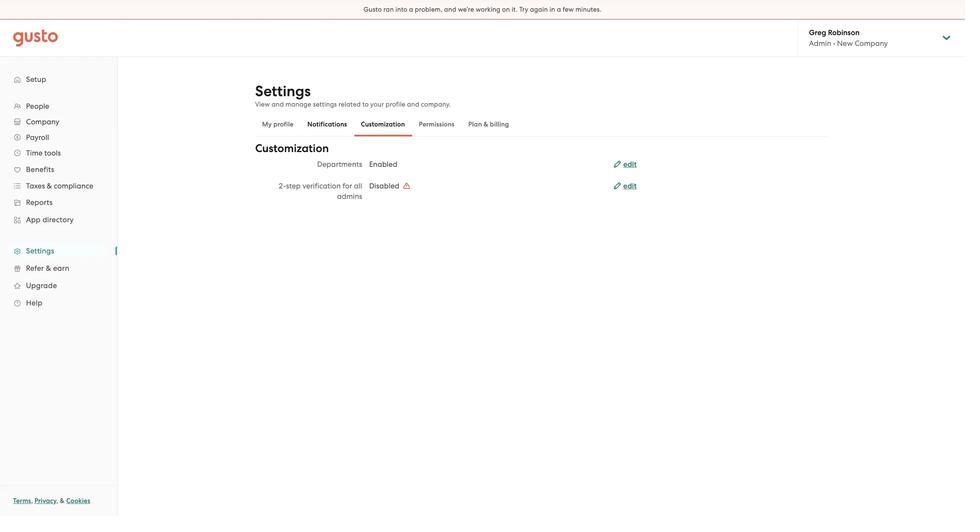 Task type: vqa. For each thing, say whether or not it's contained in the screenshot.
right 'a'
yes



Task type: describe. For each thing, give the bounding box(es) containing it.
upgrade
[[26, 282, 57, 290]]

2 , from the left
[[56, 498, 58, 506]]

plan & billing button
[[462, 114, 516, 135]]

company inside dropdown button
[[26, 118, 59, 126]]

plan
[[469, 121, 482, 128]]

into
[[396, 6, 408, 13]]

taxes & compliance
[[26, 182, 93, 190]]

settings
[[313, 101, 337, 108]]

time
[[26, 149, 43, 158]]

time tools button
[[9, 145, 108, 161]]

help
[[26, 299, 42, 308]]

directory
[[42, 216, 74, 224]]

gusto navigation element
[[0, 57, 117, 326]]

settings view and manage settings related to your profile and company.
[[255, 82, 451, 108]]

0 horizontal spatial and
[[272, 101, 284, 108]]

compliance
[[54, 182, 93, 190]]

notifications button
[[301, 114, 354, 135]]

minutes.
[[576, 6, 602, 13]]

refer & earn
[[26, 264, 69, 273]]

related
[[339, 101, 361, 108]]

settings for settings view and manage settings related to your profile and company.
[[255, 82, 311, 100]]

permissions
[[419, 121, 455, 128]]

my profile button
[[255, 114, 301, 135]]

my profile
[[262, 121, 294, 128]]

time tools
[[26, 149, 61, 158]]

few
[[563, 6, 574, 13]]

help link
[[9, 295, 108, 311]]

settings link
[[9, 243, 108, 259]]

permissions button
[[412, 114, 462, 135]]

manage
[[286, 101, 312, 108]]

setup
[[26, 75, 46, 84]]

people button
[[9, 98, 108, 114]]

refer
[[26, 264, 44, 273]]

& for billing
[[484, 121, 489, 128]]

payroll button
[[9, 130, 108, 145]]

1 , from the left
[[31, 498, 33, 506]]

setup link
[[9, 72, 108, 87]]

admin
[[810, 39, 832, 48]]

on
[[503, 6, 510, 13]]

2-
[[279, 182, 286, 190]]

terms link
[[13, 498, 31, 506]]

module__icon___go7vc image
[[404, 183, 411, 190]]

verification
[[303, 182, 341, 190]]

reports link
[[9, 195, 108, 210]]

gusto
[[364, 6, 382, 13]]

edit for disabled
[[624, 182, 637, 191]]

taxes
[[26, 182, 45, 190]]

app directory
[[26, 216, 74, 224]]

privacy
[[35, 498, 56, 506]]

cookies button
[[66, 496, 90, 507]]

upgrade link
[[9, 278, 108, 294]]

edit for enabled
[[624, 160, 637, 169]]

company inside greg robinson admin • new company
[[855, 39, 889, 48]]

for
[[343, 182, 352, 190]]



Task type: locate. For each thing, give the bounding box(es) containing it.
•
[[834, 39, 836, 48]]

customization inside 'button'
[[361, 121, 405, 128]]

1 horizontal spatial a
[[557, 6, 562, 13]]

customization down the your
[[361, 121, 405, 128]]

to
[[363, 101, 369, 108]]

& right plan
[[484, 121, 489, 128]]

,
[[31, 498, 33, 506], [56, 498, 58, 506]]

greg robinson admin • new company
[[810, 28, 889, 48]]

edit button
[[614, 160, 637, 170], [614, 181, 637, 192]]

customization button
[[354, 114, 412, 135]]

customization
[[361, 121, 405, 128], [255, 142, 329, 155]]

1 vertical spatial customization
[[255, 142, 329, 155]]

profile
[[386, 101, 406, 108], [274, 121, 294, 128]]

again
[[530, 6, 548, 13]]

notifications
[[308, 121, 347, 128]]

disabled
[[369, 182, 401, 190]]

people
[[26, 102, 49, 111]]

settings up refer
[[26, 247, 54, 256]]

list containing people
[[0, 98, 117, 312]]

2 horizontal spatial and
[[444, 6, 457, 13]]

taxes & compliance button
[[9, 178, 108, 194]]

company down people at the left of page
[[26, 118, 59, 126]]

step
[[286, 182, 301, 190]]

1 vertical spatial settings
[[26, 247, 54, 256]]

billing
[[490, 121, 510, 128]]

0 vertical spatial company
[[855, 39, 889, 48]]

edit button for disabled
[[614, 181, 637, 192]]

1 a from the left
[[409, 6, 414, 13]]

0 horizontal spatial customization
[[255, 142, 329, 155]]

terms , privacy , & cookies
[[13, 498, 90, 506]]

& left cookies
[[60, 498, 65, 506]]

terms
[[13, 498, 31, 506]]

profile inside settings view and manage settings related to your profile and company.
[[386, 101, 406, 108]]

in
[[550, 6, 556, 13]]

enabled
[[369, 160, 398, 169]]

&
[[484, 121, 489, 128], [47, 182, 52, 190], [46, 264, 51, 273], [60, 498, 65, 506]]

2-step verification for all admins
[[279, 182, 362, 201]]

customization down the my profile button
[[255, 142, 329, 155]]

all
[[354, 182, 362, 190]]

departments
[[317, 160, 362, 169]]

settings tabs tab list
[[255, 112, 828, 137]]

a right in
[[557, 6, 562, 13]]

, left the privacy 'link'
[[31, 498, 33, 506]]

profile right the your
[[386, 101, 406, 108]]

1 horizontal spatial profile
[[386, 101, 406, 108]]

& for earn
[[46, 264, 51, 273]]

cookies
[[66, 498, 90, 506]]

we're
[[458, 6, 475, 13]]

1 vertical spatial edit button
[[614, 181, 637, 192]]

greg
[[810, 28, 827, 37]]

profile inside button
[[274, 121, 294, 128]]

2 a from the left
[[557, 6, 562, 13]]

tools
[[44, 149, 61, 158]]

list
[[0, 98, 117, 312]]

0 vertical spatial customization
[[361, 121, 405, 128]]

& inside plan & billing button
[[484, 121, 489, 128]]

robinson
[[829, 28, 860, 37]]

2 edit button from the top
[[614, 181, 637, 192]]

0 horizontal spatial settings
[[26, 247, 54, 256]]

and left the company. at the left of page
[[407, 101, 420, 108]]

my
[[262, 121, 272, 128]]

and right view
[[272, 101, 284, 108]]

refer & earn link
[[9, 261, 108, 276]]

app
[[26, 216, 41, 224]]

settings up manage
[[255, 82, 311, 100]]

profile right my
[[274, 121, 294, 128]]

edit
[[624, 160, 637, 169], [624, 182, 637, 191]]

0 vertical spatial profile
[[386, 101, 406, 108]]

1 vertical spatial company
[[26, 118, 59, 126]]

company
[[855, 39, 889, 48], [26, 118, 59, 126]]

settings
[[255, 82, 311, 100], [26, 247, 54, 256]]

1 horizontal spatial and
[[407, 101, 420, 108]]

& for compliance
[[47, 182, 52, 190]]

benefits link
[[9, 162, 108, 177]]

gusto ran into a problem, and we're working on it. try again in a few minutes.
[[364, 6, 602, 13]]

company right new
[[855, 39, 889, 48]]

earn
[[53, 264, 69, 273]]

it.
[[512, 6, 518, 13]]

settings inside settings view and manage settings related to your profile and company.
[[255, 82, 311, 100]]

1 vertical spatial profile
[[274, 121, 294, 128]]

reports
[[26, 198, 53, 207]]

0 horizontal spatial ,
[[31, 498, 33, 506]]

your
[[371, 101, 384, 108]]

0 vertical spatial edit
[[624, 160, 637, 169]]

& right taxes
[[47, 182, 52, 190]]

0 horizontal spatial company
[[26, 118, 59, 126]]

1 horizontal spatial customization
[[361, 121, 405, 128]]

0 vertical spatial edit button
[[614, 160, 637, 170]]

1 horizontal spatial settings
[[255, 82, 311, 100]]

, left cookies
[[56, 498, 58, 506]]

1 edit button from the top
[[614, 160, 637, 170]]

benefits
[[26, 165, 54, 174]]

try
[[520, 6, 529, 13]]

ran
[[384, 6, 394, 13]]

& inside refer & earn link
[[46, 264, 51, 273]]

and left we're
[[444, 6, 457, 13]]

& left the earn
[[46, 264, 51, 273]]

and
[[444, 6, 457, 13], [272, 101, 284, 108], [407, 101, 420, 108]]

settings for settings
[[26, 247, 54, 256]]

plan & billing
[[469, 121, 510, 128]]

working
[[476, 6, 501, 13]]

privacy link
[[35, 498, 56, 506]]

a
[[409, 6, 414, 13], [557, 6, 562, 13]]

new
[[838, 39, 854, 48]]

problem,
[[415, 6, 443, 13]]

a right into
[[409, 6, 414, 13]]

admins
[[337, 192, 362, 201]]

2 edit from the top
[[624, 182, 637, 191]]

settings inside "list"
[[26, 247, 54, 256]]

& inside the taxes & compliance dropdown button
[[47, 182, 52, 190]]

1 horizontal spatial company
[[855, 39, 889, 48]]

edit button for enabled
[[614, 160, 637, 170]]

0 horizontal spatial a
[[409, 6, 414, 13]]

1 horizontal spatial ,
[[56, 498, 58, 506]]

0 horizontal spatial profile
[[274, 121, 294, 128]]

view
[[255, 101, 270, 108]]

home image
[[13, 29, 58, 47]]

company button
[[9, 114, 108, 130]]

1 edit from the top
[[624, 160, 637, 169]]

0 vertical spatial settings
[[255, 82, 311, 100]]

payroll
[[26, 133, 49, 142]]

1 vertical spatial edit
[[624, 182, 637, 191]]

app directory link
[[9, 212, 108, 228]]

company.
[[421, 101, 451, 108]]



